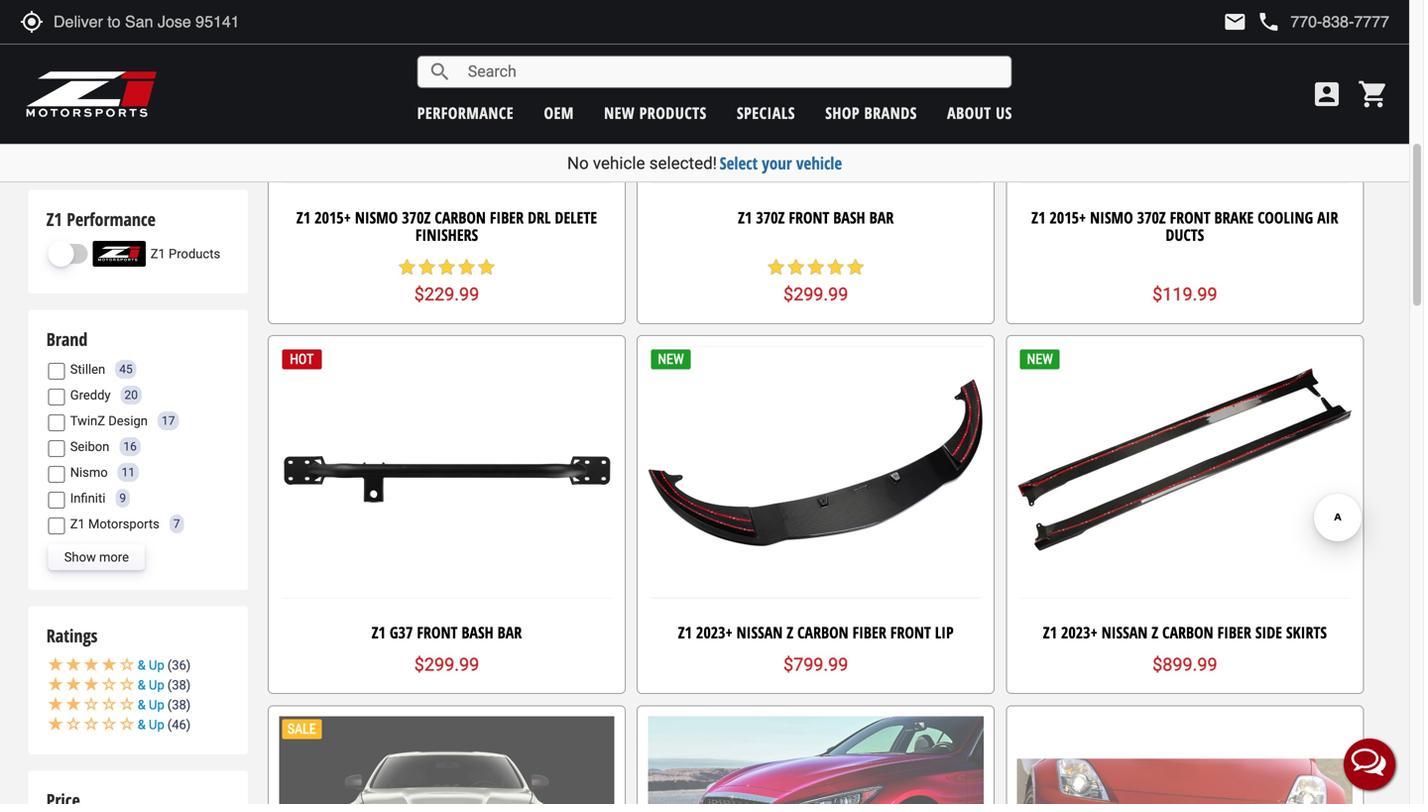 Task type: locate. For each thing, give the bounding box(es) containing it.
show for second show more "button" from the top of the page
[[64, 550, 96, 565]]

z1
[[296, 207, 311, 228], [738, 207, 752, 228], [1032, 207, 1046, 228], [46, 207, 62, 231], [150, 246, 165, 261], [70, 516, 85, 531], [372, 622, 386, 643], [678, 622, 692, 643], [1043, 622, 1057, 643]]

twinz design
[[70, 413, 148, 428]]

z1 inside the z1 2015+ nismo 370z carbon fiber drl delete finishers
[[296, 207, 311, 228]]

up up & up 46
[[149, 698, 164, 712]]

0 vertical spatial $299.99
[[783, 284, 848, 305]]

star
[[397, 257, 417, 277], [417, 257, 437, 277], [437, 257, 457, 277], [457, 257, 477, 277], [477, 257, 496, 277], [766, 257, 786, 277], [786, 257, 806, 277], [806, 257, 826, 277], [826, 257, 846, 277], [846, 257, 865, 277]]

1 vertical spatial nismo
[[70, 465, 108, 480]]

select
[[720, 152, 758, 175]]

2 horizontal spatial fiber
[[1217, 622, 1251, 643]]

show more button
[[48, 128, 145, 154], [48, 545, 145, 570]]

2 2015+ from the left
[[1050, 207, 1086, 228]]

17 right design
[[162, 414, 175, 428]]

bash right g37
[[461, 622, 494, 643]]

1 38 from the top
[[172, 678, 186, 693]]

1 horizontal spatial fiber
[[852, 622, 886, 643]]

nismo left "finishers"
[[355, 207, 398, 228]]

z for side
[[1152, 622, 1158, 643]]

up
[[149, 658, 164, 673], [149, 678, 164, 693], [149, 698, 164, 712], [149, 717, 164, 732]]

lip
[[935, 622, 954, 643]]

1 vertical spatial bash
[[461, 622, 494, 643]]

vehicle right your
[[796, 152, 842, 175]]

0 vertical spatial more
[[99, 133, 129, 148]]

nismo
[[355, 207, 398, 228], [70, 465, 108, 480]]

2015+
[[314, 207, 351, 228], [1050, 207, 1086, 228]]

1 z from the left
[[787, 622, 793, 643]]

show down 'infiniti g37 coupe sedan convertible v36 cv36 hv36 skyline 2008 2009 2010 2011 2012 2013 3.7l vq37vhr z1 motorsports' image
[[64, 133, 96, 148]]

2 up from the top
[[149, 678, 164, 693]]

nissan 350z z33 2003 2004 2005 2006 2007 2008 2009 vq35de 3.5l revup rev up vq35hr nismo z1 motorsports image
[[70, 31, 149, 57]]

0 horizontal spatial nismo
[[70, 465, 108, 480]]

10 star from the left
[[846, 257, 865, 277]]

vehicle right no on the top left
[[593, 153, 645, 173]]

mail
[[1223, 10, 1247, 34]]

0 vertical spatial show
[[64, 133, 96, 148]]

&
[[138, 658, 146, 673], [138, 678, 146, 693], [138, 698, 146, 712], [138, 717, 146, 732]]

z1 products
[[150, 246, 220, 261]]

0 vertical spatial 38
[[172, 678, 186, 693]]

Search search field
[[452, 57, 1011, 87]]

2 z from the left
[[1152, 622, 1158, 643]]

1 vertical spatial show more
[[64, 550, 129, 565]]

front
[[789, 207, 829, 228], [1170, 207, 1211, 228], [417, 622, 458, 643], [890, 622, 931, 643]]

0 horizontal spatial vehicle
[[593, 153, 645, 173]]

370z inside z1 2015+ nismo 370z front brake cooling air ducts
[[1137, 207, 1166, 228]]

2 more from the top
[[99, 550, 129, 565]]

1 horizontal spatial 2015+
[[1050, 207, 1086, 228]]

shopping_cart link
[[1353, 78, 1389, 110]]

shop
[[825, 102, 860, 123]]

0 horizontal spatial fiber
[[490, 207, 524, 228]]

carbon
[[435, 207, 486, 228], [797, 622, 849, 643], [1162, 622, 1214, 643]]

1 horizontal spatial nissan
[[1102, 622, 1148, 643]]

fiber inside the z1 2015+ nismo 370z carbon fiber drl delete finishers
[[490, 207, 524, 228]]

$229.99
[[414, 284, 479, 305]]

1 2023+ from the left
[[696, 622, 733, 643]]

up left the 46
[[149, 717, 164, 732]]

1 vertical spatial show
[[64, 550, 96, 565]]

38 down 36 on the left bottom of page
[[172, 678, 186, 693]]

1 vertical spatial & up 38
[[138, 698, 186, 712]]

370z up "star star star star star $229.99"
[[402, 207, 431, 228]]

1 vertical spatial bar
[[497, 622, 522, 643]]

0 horizontal spatial bash
[[461, 622, 494, 643]]

0 horizontal spatial bar
[[497, 622, 522, 643]]

1 horizontal spatial bar
[[869, 207, 894, 228]]

1 2015+ from the left
[[314, 207, 351, 228]]

& left 36 on the left bottom of page
[[138, 658, 146, 673]]

front left brake
[[1170, 207, 1211, 228]]

finishers
[[415, 224, 478, 245]]

0 horizontal spatial carbon
[[435, 207, 486, 228]]

front right g37
[[417, 622, 458, 643]]

nissan
[[737, 622, 783, 643], [1102, 622, 1148, 643]]

1 & up 38 from the top
[[138, 678, 186, 693]]

$299.99
[[783, 284, 848, 305], [414, 654, 479, 675]]

$119.99
[[1153, 284, 1217, 305]]

vehicle
[[796, 152, 842, 175], [593, 153, 645, 173]]

& down & up 36
[[138, 678, 146, 693]]

more for second show more "button" from the top of the page
[[99, 550, 129, 565]]

z1 2015+ nismo 370z front brake cooling air ducts
[[1032, 207, 1338, 245]]

show down z1 motorsports
[[64, 550, 96, 565]]

17
[[198, 37, 211, 51], [162, 414, 175, 428]]

fiber for front
[[852, 622, 886, 643]]

more down 'infiniti g37 coupe sedan convertible v36 cv36 hv36 skyline 2008 2009 2010 2011 2012 2013 3.7l vq37vhr z1 motorsports' image
[[99, 133, 129, 148]]

1 vertical spatial 17
[[162, 414, 175, 428]]

4 up from the top
[[149, 717, 164, 732]]

4 star from the left
[[457, 257, 477, 277]]

2 & from the top
[[138, 678, 146, 693]]

mail phone
[[1223, 10, 1281, 34]]

2 38 from the top
[[172, 698, 186, 712]]

specials link
[[737, 102, 795, 123]]

star star star star star $229.99
[[397, 257, 496, 305]]

0 horizontal spatial nissan
[[737, 622, 783, 643]]

nismo down seibon
[[70, 465, 108, 480]]

& up 38 up & up 46
[[138, 698, 186, 712]]

1 vertical spatial 38
[[172, 698, 186, 712]]

$299.99 down z1 g37 front bash bar
[[414, 654, 479, 675]]

new
[[604, 102, 635, 123]]

None checkbox
[[48, 37, 65, 54], [48, 415, 65, 431], [48, 466, 65, 483], [48, 37, 65, 54], [48, 415, 65, 431], [48, 466, 65, 483]]

z1 motorsports logo image
[[25, 69, 158, 119]]

0 vertical spatial 17
[[198, 37, 211, 51]]

z
[[787, 622, 793, 643], [1152, 622, 1158, 643]]

& left the 46
[[138, 717, 146, 732]]

46
[[172, 717, 186, 732]]

fiber left side
[[1217, 622, 1251, 643]]

more down z1 motorsports
[[99, 550, 129, 565]]

1 vertical spatial show more button
[[48, 545, 145, 570]]

fiber left drl
[[490, 207, 524, 228]]

nissan for z1 2023+ nissan z carbon fiber side skirts
[[1102, 622, 1148, 643]]

17 down 19
[[198, 37, 211, 51]]

show more
[[64, 133, 129, 148], [64, 550, 129, 565]]

z1 for z1 performance
[[46, 207, 62, 231]]

show more down z1 motorsports
[[64, 550, 129, 565]]

9 star from the left
[[826, 257, 846, 277]]

bash
[[833, 207, 865, 228], [461, 622, 494, 643]]

370z right nismo
[[1137, 207, 1166, 228]]

1 horizontal spatial vehicle
[[796, 152, 842, 175]]

z1 for z1 products
[[150, 246, 165, 261]]

38 up the 46
[[172, 698, 186, 712]]

7 star from the left
[[786, 257, 806, 277]]

2 horizontal spatial carbon
[[1162, 622, 1214, 643]]

nismo inside the z1 2015+ nismo 370z carbon fiber drl delete finishers
[[355, 207, 398, 228]]

2 show from the top
[[64, 550, 96, 565]]

1 horizontal spatial nismo
[[355, 207, 398, 228]]

ratings
[[46, 624, 98, 648]]

2015+ inside z1 2015+ nismo 370z front brake cooling air ducts
[[1050, 207, 1086, 228]]

bash up star star star star star $299.99
[[833, 207, 865, 228]]

3 up from the top
[[149, 698, 164, 712]]

370z down your
[[756, 207, 785, 228]]

None checkbox
[[48, 6, 65, 23], [48, 68, 65, 85], [48, 99, 65, 116], [48, 363, 65, 380], [48, 389, 65, 406], [48, 440, 65, 457], [48, 492, 65, 509], [48, 518, 65, 535], [48, 6, 65, 23], [48, 68, 65, 85], [48, 99, 65, 116], [48, 363, 65, 380], [48, 389, 65, 406], [48, 440, 65, 457], [48, 492, 65, 509], [48, 518, 65, 535]]

show
[[64, 133, 96, 148], [64, 550, 96, 565]]

1 & from the top
[[138, 658, 146, 673]]

fiber for drl
[[490, 207, 524, 228]]

star star star star star $299.99
[[766, 257, 865, 305]]

0 vertical spatial nismo
[[355, 207, 398, 228]]

about us link
[[947, 102, 1012, 123]]

show more for second show more "button" from the top of the page
[[64, 550, 129, 565]]

& up 38 down & up 36
[[138, 678, 186, 693]]

delete
[[555, 207, 597, 228]]

4 & from the top
[[138, 717, 146, 732]]

0 vertical spatial bar
[[869, 207, 894, 228]]

up left 36 on the left bottom of page
[[149, 658, 164, 673]]

show more down 'infiniti g37 coupe sedan convertible v36 cv36 hv36 skyline 2008 2009 2010 2011 2012 2013 3.7l vq37vhr z1 motorsports' image
[[64, 133, 129, 148]]

carbon up $799.99
[[797, 622, 849, 643]]

6 star from the left
[[766, 257, 786, 277]]

1 horizontal spatial carbon
[[797, 622, 849, 643]]

r35
[[154, 67, 177, 82]]

1 horizontal spatial $299.99
[[783, 284, 848, 305]]

mail link
[[1223, 10, 1247, 34]]

bash for z1 370z front bash bar
[[833, 207, 865, 228]]

2 2023+ from the left
[[1061, 622, 1098, 643]]

g37
[[390, 622, 413, 643]]

0 horizontal spatial 2015+
[[314, 207, 351, 228]]

carbon up $899.99
[[1162, 622, 1214, 643]]

0 horizontal spatial $299.99
[[414, 654, 479, 675]]

0 vertical spatial & up 38
[[138, 678, 186, 693]]

nissan for z1 2023+ nissan z carbon fiber front lip
[[737, 622, 783, 643]]

2023+
[[696, 622, 733, 643], [1061, 622, 1098, 643]]

z1 performance
[[46, 207, 156, 231]]

1 horizontal spatial bash
[[833, 207, 865, 228]]

fiber left lip
[[852, 622, 886, 643]]

brake
[[1214, 207, 1254, 228]]

front down the select your vehicle link
[[789, 207, 829, 228]]

nissan 370z z34 2009 2010 2011 2012 2013 2014 2015 2016 2017 2018 2019 3.7l vq37vhr vhr nismo z1 motorsports image
[[70, 0, 149, 26]]

z1 inside z1 2015+ nismo 370z front brake cooling air ducts
[[1032, 207, 1046, 228]]

45
[[119, 362, 133, 376]]

0 vertical spatial show more
[[64, 133, 129, 148]]

z1 for z1 2015+ nismo 370z front brake cooling air ducts
[[1032, 207, 1046, 228]]

carbon up "star star star star star $229.99"
[[435, 207, 486, 228]]

air
[[1317, 207, 1338, 228]]

2015+ inside the z1 2015+ nismo 370z carbon fiber drl delete finishers
[[314, 207, 351, 228]]

0 vertical spatial bash
[[833, 207, 865, 228]]

new products link
[[604, 102, 707, 123]]

more for 1st show more "button" from the top of the page
[[99, 133, 129, 148]]

show more button down 'infiniti g37 coupe sedan convertible v36 cv36 hv36 skyline 2008 2009 2010 2011 2012 2013 3.7l vq37vhr z1 motorsports' image
[[48, 128, 145, 154]]

z1 for z1 2015+ nismo 370z carbon fiber drl delete finishers
[[296, 207, 311, 228]]

2 show more button from the top
[[48, 545, 145, 570]]

1 vertical spatial $299.99
[[414, 654, 479, 675]]

1 horizontal spatial 2023+
[[1061, 622, 1098, 643]]

8 star from the left
[[806, 257, 826, 277]]

0 horizontal spatial z
[[787, 622, 793, 643]]

bar
[[869, 207, 894, 228], [497, 622, 522, 643]]

2 nissan from the left
[[1102, 622, 1148, 643]]

about us
[[947, 102, 1012, 123]]

z up $899.99
[[1152, 622, 1158, 643]]

5 star from the left
[[477, 257, 496, 277]]

1 more from the top
[[99, 133, 129, 148]]

1 vertical spatial more
[[99, 550, 129, 565]]

0 vertical spatial show more button
[[48, 128, 145, 154]]

carbon inside the z1 2015+ nismo 370z carbon fiber drl delete finishers
[[435, 207, 486, 228]]

up down & up 36
[[149, 678, 164, 693]]

1 show from the top
[[64, 133, 96, 148]]

z1 motorsports
[[70, 516, 159, 531]]

select your vehicle link
[[720, 152, 842, 175]]

20
[[125, 388, 138, 402]]

z up $799.99
[[787, 622, 793, 643]]

2 show more from the top
[[64, 550, 129, 565]]

370z
[[154, 5, 184, 20], [402, 207, 431, 228], [756, 207, 785, 228], [1137, 207, 1166, 228]]

1 show more from the top
[[64, 133, 129, 148]]

1 horizontal spatial z
[[1152, 622, 1158, 643]]

0 horizontal spatial 2023+
[[696, 622, 733, 643]]

3 & from the top
[[138, 698, 146, 712]]

show more button down z1 motorsports
[[48, 545, 145, 570]]

$299.99 down z1 370z front bash bar
[[783, 284, 848, 305]]

no vehicle selected! select your vehicle
[[567, 152, 842, 175]]

more
[[99, 133, 129, 148], [99, 550, 129, 565]]

1 nissan from the left
[[737, 622, 783, 643]]

2023+ for z1 2023+ nissan z carbon fiber front lip
[[696, 622, 733, 643]]

& up & up 46
[[138, 698, 146, 712]]



Task type: describe. For each thing, give the bounding box(es) containing it.
z1 370z front bash bar
[[738, 207, 894, 228]]

shopping_cart
[[1358, 78, 1389, 110]]

design
[[108, 413, 148, 428]]

$299.99 inside star star star star star $299.99
[[783, 284, 848, 305]]

greddy
[[70, 388, 111, 402]]

selected!
[[649, 153, 717, 173]]

z1 g37 front bash bar
[[372, 622, 522, 643]]

1 up from the top
[[149, 658, 164, 673]]

performance link
[[417, 102, 514, 123]]

16
[[123, 440, 137, 454]]

z1 for z1 2023+ nissan z carbon fiber front lip
[[678, 622, 692, 643]]

36
[[172, 658, 186, 673]]

seibon
[[70, 439, 109, 454]]

0 horizontal spatial 17
[[162, 414, 175, 428]]

z1 for z1 g37 front bash bar
[[372, 622, 386, 643]]

account_box link
[[1306, 78, 1348, 110]]

performance
[[417, 102, 514, 123]]

my_location
[[20, 10, 44, 34]]

phone link
[[1257, 10, 1389, 34]]

products
[[639, 102, 707, 123]]

1 show more button from the top
[[48, 128, 145, 154]]

your
[[762, 152, 792, 175]]

fiber for side
[[1217, 622, 1251, 643]]

carbon for drl
[[435, 207, 486, 228]]

us
[[996, 102, 1012, 123]]

phone
[[1257, 10, 1281, 34]]

carbon for side
[[1162, 622, 1214, 643]]

3 star from the left
[[437, 257, 457, 277]]

$799.99
[[783, 654, 848, 675]]

about
[[947, 102, 991, 123]]

side
[[1255, 622, 1282, 643]]

1 horizontal spatial 17
[[198, 37, 211, 51]]

shop brands link
[[825, 102, 917, 123]]

bash for z1 g37 front bash bar
[[461, 622, 494, 643]]

z1 for z1 motorsports
[[70, 516, 85, 531]]

& up 36
[[138, 658, 186, 673]]

nismo
[[1090, 207, 1133, 228]]

skirts
[[1286, 622, 1327, 643]]

shop brands
[[825, 102, 917, 123]]

bar for z1 g37 front bash bar
[[497, 622, 522, 643]]

nissan r35 gtr gt-r awd twin turbo 2009 2010 2011 2012 2013 2014 2015 2016 2017 2018 2019 2020 vr38dett z1 motorsports image
[[70, 62, 149, 87]]

vehicle inside no vehicle selected! select your vehicle
[[593, 153, 645, 173]]

19
[[198, 6, 211, 20]]

370z inside the z1 2015+ nismo 370z carbon fiber drl delete finishers
[[402, 207, 431, 228]]

z1 2023+ nissan z carbon fiber side skirts
[[1043, 622, 1327, 643]]

& up 46
[[138, 717, 186, 732]]

2015+ for nismo
[[314, 207, 351, 228]]

stillen
[[70, 362, 105, 377]]

370z up 350z
[[154, 5, 184, 20]]

z1 for z1 370z front bash bar
[[738, 207, 752, 228]]

z1 2023+ nissan z carbon fiber front lip
[[678, 622, 954, 643]]

9
[[119, 491, 126, 505]]

infiniti
[[70, 491, 105, 506]]

show more for 1st show more "button" from the top of the page
[[64, 133, 129, 148]]

specials
[[737, 102, 795, 123]]

2023+ for z1 2023+ nissan z carbon fiber side skirts
[[1061, 622, 1098, 643]]

infiniti g37 coupe sedan convertible v36 cv36 hv36 skyline 2008 2009 2010 2011 2012 2013 3.7l vq37vhr z1 motorsports image
[[70, 92, 149, 118]]

motorsports
[[88, 516, 159, 531]]

7
[[173, 517, 180, 531]]

2015+ for nismo
[[1050, 207, 1086, 228]]

front left lip
[[890, 622, 931, 643]]

brands
[[864, 102, 917, 123]]

oem
[[544, 102, 574, 123]]

no
[[567, 153, 589, 173]]

2 star from the left
[[417, 257, 437, 277]]

brand
[[46, 327, 88, 351]]

z1 for z1 2023+ nissan z carbon fiber side skirts
[[1043, 622, 1057, 643]]

11
[[122, 466, 135, 480]]

products
[[169, 246, 220, 261]]

$899.99
[[1153, 654, 1217, 675]]

show for 1st show more "button" from the top of the page
[[64, 133, 96, 148]]

carbon for front
[[797, 622, 849, 643]]

bar for z1 370z front bash bar
[[869, 207, 894, 228]]

350z
[[154, 36, 184, 51]]

search
[[428, 60, 452, 84]]

z for front
[[787, 622, 793, 643]]

cooling
[[1258, 207, 1313, 228]]

new products
[[604, 102, 707, 123]]

twinz
[[70, 413, 105, 428]]

ducts
[[1166, 224, 1204, 245]]

account_box
[[1311, 78, 1343, 110]]

z1 2015+ nismo 370z carbon fiber drl delete finishers
[[296, 207, 597, 245]]

front inside z1 2015+ nismo 370z front brake cooling air ducts
[[1170, 207, 1211, 228]]

oem link
[[544, 102, 574, 123]]

performance
[[67, 207, 156, 231]]

1 star from the left
[[397, 257, 417, 277]]

drl
[[528, 207, 551, 228]]

2 & up 38 from the top
[[138, 698, 186, 712]]



Task type: vqa. For each thing, say whether or not it's contained in the screenshot.


